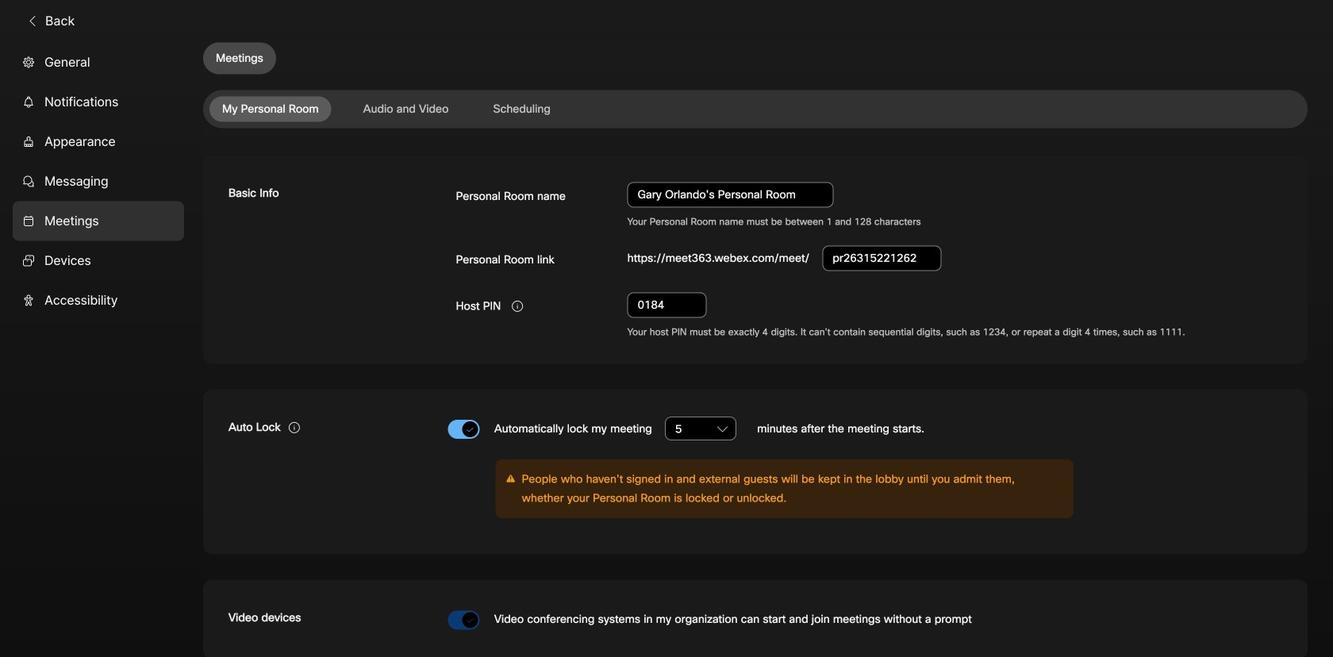 Task type: locate. For each thing, give the bounding box(es) containing it.
meetings tab
[[13, 201, 184, 241]]

accessibility tab
[[13, 280, 184, 320]]

general tab
[[13, 42, 184, 82]]

appearance tab
[[13, 122, 184, 161]]

devices tab
[[13, 241, 184, 280]]



Task type: describe. For each thing, give the bounding box(es) containing it.
notifications tab
[[13, 82, 184, 122]]

settings navigation
[[0, 42, 203, 657]]

messaging tab
[[13, 161, 184, 201]]



Task type: vqa. For each thing, say whether or not it's contained in the screenshot.
cancel_16 icon
no



